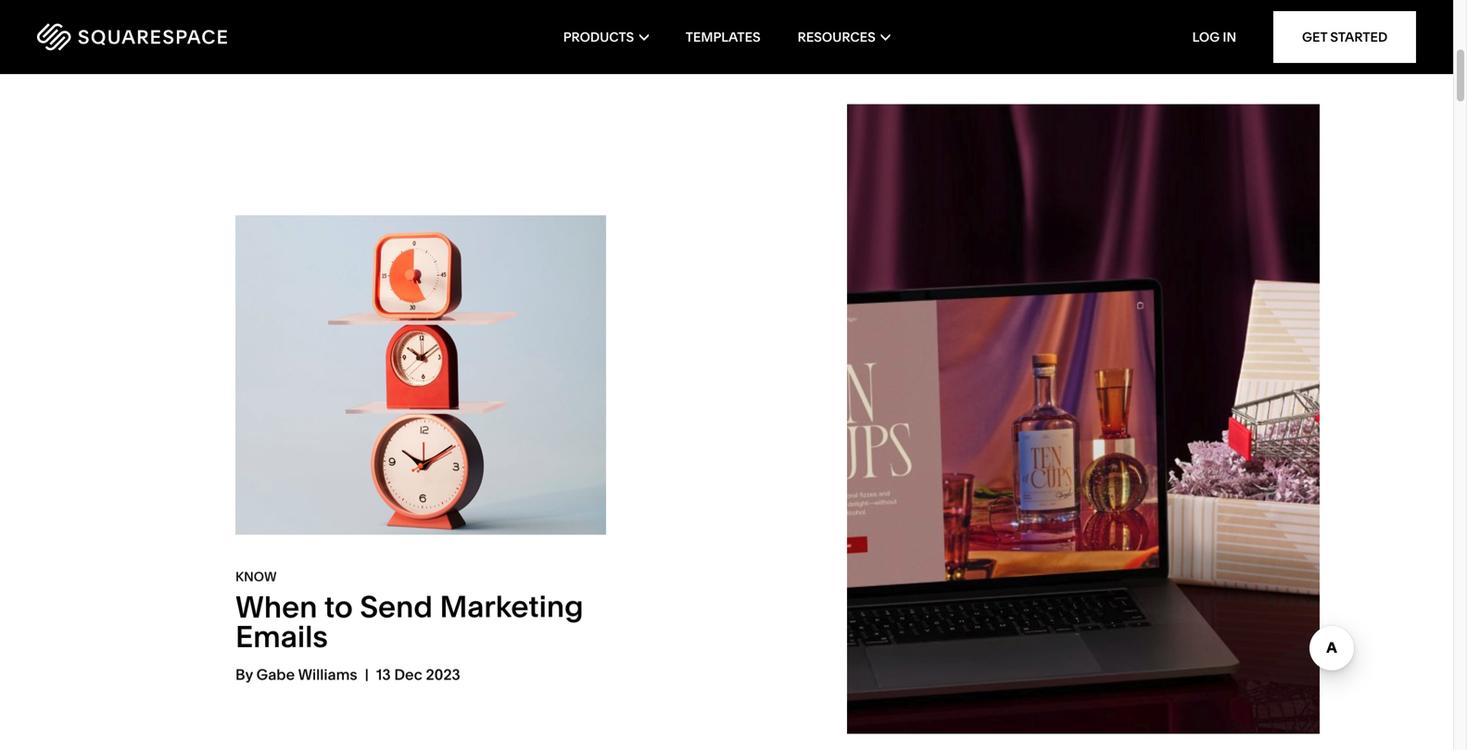 Task type: locate. For each thing, give the bounding box(es) containing it.
gabe
[[256, 666, 295, 684]]

templates
[[686, 29, 761, 45]]

log             in link
[[1192, 29, 1237, 45]]

13
[[376, 666, 391, 684]]

13 dec 2023
[[376, 666, 460, 684]]

in
[[1223, 29, 1237, 45]]

by gabe williams
[[235, 666, 357, 684]]

log             in
[[1192, 29, 1237, 45]]

by
[[235, 666, 253, 684]]

resources button
[[798, 0, 890, 74]]

squarespace logo link
[[37, 23, 313, 51]]

products button
[[563, 0, 649, 74]]

2023
[[426, 666, 460, 684]]



Task type: vqa. For each thing, say whether or not it's contained in the screenshot.
Sell
no



Task type: describe. For each thing, give the bounding box(es) containing it.
when
[[235, 589, 317, 625]]

know when to send marketing emails
[[235, 569, 584, 655]]

get started link
[[1274, 11, 1416, 63]]

products
[[563, 29, 634, 45]]

get
[[1302, 29, 1327, 45]]

log
[[1192, 29, 1220, 45]]

williams
[[298, 666, 357, 684]]

emails
[[235, 619, 328, 655]]

to
[[324, 589, 353, 625]]

started
[[1330, 29, 1388, 45]]

squarespace logo image
[[37, 23, 227, 51]]

send
[[360, 589, 433, 625]]

templates link
[[686, 0, 761, 74]]

marketing
[[440, 589, 584, 625]]

get started
[[1302, 29, 1388, 45]]

know
[[235, 569, 277, 585]]

dec
[[394, 666, 422, 684]]

resources
[[798, 29, 876, 45]]



